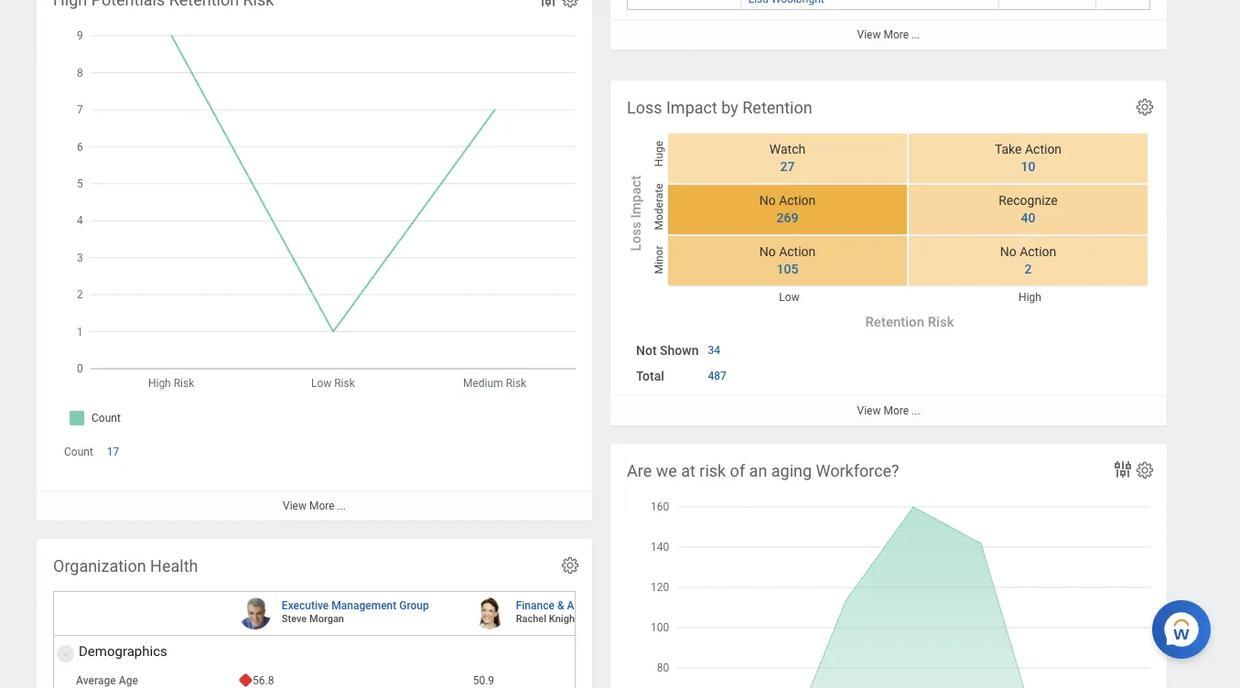 Task type: locate. For each thing, give the bounding box(es) containing it.
action up 105
[[779, 245, 816, 259]]

more inside high potentials retention risk element
[[309, 500, 335, 513]]

no inside no action 2
[[1000, 245, 1017, 259]]

view more ... link for high potentials retention risk element
[[37, 491, 592, 521]]

management
[[332, 600, 397, 612]]

huge
[[653, 141, 665, 167]]

collapse image
[[58, 644, 69, 666]]

total
[[636, 369, 664, 384]]

1 vertical spatial view more ...
[[857, 404, 920, 417]]

no up the 105 button
[[759, 245, 776, 259]]

2 vertical spatial ...
[[337, 500, 346, 513]]

action for 105
[[779, 245, 816, 259]]

27
[[780, 159, 795, 174]]

1 vertical spatial more
[[884, 404, 909, 417]]

loss up huge
[[627, 98, 662, 117]]

view inside loss impact by retention element
[[857, 404, 881, 417]]

2 loss from the top
[[628, 222, 644, 251]]

0 vertical spatial view
[[857, 28, 881, 41]]

recognize 40
[[999, 193, 1058, 225]]

loss impact by retention
[[627, 98, 813, 117]]

executive management group
[[282, 600, 429, 612]]

view more ...
[[857, 28, 920, 41], [857, 404, 920, 417], [283, 500, 346, 513]]

loss left minor
[[628, 222, 644, 251]]

action up '2' on the right top of page
[[1020, 245, 1057, 259]]

action inside take action 10
[[1025, 142, 1062, 157]]

action
[[1025, 142, 1062, 157], [779, 193, 816, 208], [779, 245, 816, 259], [1020, 245, 1057, 259]]

view for loss impact by retention element
[[857, 404, 881, 417]]

view inside high potentials retention risk element
[[283, 500, 307, 513]]

no inside no action 269
[[759, 193, 776, 208]]

view more ... for high potentials retention risk element
[[283, 500, 346, 513]]

finance & administration rachel knight
[[516, 600, 640, 625]]

steve
[[282, 613, 307, 625]]

retention risk
[[865, 314, 954, 331]]

... inside high potentials retention risk element
[[337, 500, 346, 513]]

2 vertical spatial view more ... link
[[37, 491, 592, 521]]

configure organization health image
[[560, 556, 580, 576]]

retention up watch
[[743, 98, 813, 117]]

by
[[722, 98, 739, 117]]

impact
[[666, 98, 717, 117], [628, 176, 644, 218]]

2 vertical spatial view
[[283, 500, 307, 513]]

1 vertical spatial view
[[857, 404, 881, 417]]

an
[[749, 461, 767, 481]]

no action 2
[[1000, 245, 1057, 277]]

more
[[884, 28, 909, 41], [884, 404, 909, 417], [309, 500, 335, 513]]

view more ... inside loss impact by retention element
[[857, 404, 920, 417]]

more inside 'succession plans at risk' element
[[884, 28, 909, 41]]

action inside no action 2
[[1020, 245, 1057, 259]]

action inside no action 269
[[779, 193, 816, 208]]

0 vertical spatial view more ...
[[857, 28, 920, 41]]

minor
[[653, 246, 665, 274]]

1 vertical spatial view more ... link
[[611, 395, 1167, 426]]

no action 269
[[759, 193, 816, 225]]

executive management group link
[[282, 596, 429, 612]]

0 vertical spatial loss
[[627, 98, 662, 117]]

action up "10"
[[1025, 142, 1062, 157]]

retention left risk
[[865, 314, 925, 331]]

impact left moderate
[[628, 176, 644, 218]]

269
[[777, 211, 799, 225]]

finance
[[516, 600, 555, 612]]

action for 269
[[779, 193, 816, 208]]

2 vertical spatial more
[[309, 500, 335, 513]]

morgan
[[309, 613, 344, 625]]

view
[[857, 28, 881, 41], [857, 404, 881, 417], [283, 500, 307, 513]]

view more ... inside 'succession plans at risk' element
[[857, 28, 920, 41]]

organization health element
[[37, 539, 1240, 688]]

executive
[[282, 600, 329, 612]]

0 vertical spatial ...
[[912, 28, 920, 41]]

27 button
[[769, 158, 798, 176]]

40 button
[[1010, 210, 1038, 227]]

risk
[[700, 461, 726, 481]]

17 button
[[107, 445, 122, 460]]

we
[[656, 461, 677, 481]]

impact for loss impact
[[628, 176, 644, 218]]

...
[[912, 28, 920, 41], [912, 404, 920, 417], [337, 500, 346, 513]]

... for high potentials retention risk element
[[337, 500, 346, 513]]

succession plans at risk element
[[611, 0, 1167, 50]]

group
[[399, 600, 429, 612]]

moderate
[[653, 184, 665, 230]]

no for no action 269
[[759, 193, 776, 208]]

1 loss from the top
[[627, 98, 662, 117]]

take action 10
[[995, 142, 1062, 174]]

take
[[995, 142, 1022, 157]]

are
[[627, 461, 652, 481]]

1 vertical spatial retention
[[865, 314, 925, 331]]

count
[[64, 446, 93, 459]]

loss
[[627, 98, 662, 117], [628, 222, 644, 251]]

no
[[759, 193, 776, 208], [759, 245, 776, 259], [1000, 245, 1017, 259]]

impact left by at the right of the page
[[666, 98, 717, 117]]

1 vertical spatial loss
[[628, 222, 644, 251]]

loss impact
[[628, 176, 644, 251]]

0 vertical spatial retention
[[743, 98, 813, 117]]

1 vertical spatial impact
[[628, 176, 644, 218]]

no up 2 button
[[1000, 245, 1017, 259]]

0 horizontal spatial impact
[[628, 176, 644, 218]]

17
[[107, 446, 119, 459]]

... inside loss impact by retention element
[[912, 404, 920, 417]]

recognize
[[999, 193, 1058, 208]]

0 vertical spatial more
[[884, 28, 909, 41]]

0 vertical spatial impact
[[666, 98, 717, 117]]

more inside loss impact by retention element
[[884, 404, 909, 417]]

1 vertical spatial ...
[[912, 404, 920, 417]]

2 vertical spatial view more ...
[[283, 500, 346, 513]]

configure high potentials retention risk image
[[560, 0, 580, 9]]

view more ... inside high potentials retention risk element
[[283, 500, 346, 513]]

impact for loss impact by retention
[[666, 98, 717, 117]]

10
[[1021, 159, 1036, 174]]

no for no action 105
[[759, 245, 776, 259]]

view more ... link
[[611, 19, 1167, 50], [611, 395, 1167, 426], [37, 491, 592, 521]]

no up 269 'button'
[[759, 193, 776, 208]]

finance & administration link
[[516, 596, 640, 612]]

no action 105
[[759, 245, 816, 277]]

health
[[150, 557, 198, 576]]

0 vertical spatial view more ... link
[[611, 19, 1167, 50]]

105
[[777, 262, 799, 277]]

at
[[681, 461, 696, 481]]

more for loss impact by retention element
[[884, 404, 909, 417]]

are we at risk of an aging workforce? element
[[611, 444, 1167, 688]]

1 horizontal spatial impact
[[666, 98, 717, 117]]

action up 269
[[779, 193, 816, 208]]

retention
[[743, 98, 813, 117], [865, 314, 925, 331]]

loss impact by retention element
[[611, 81, 1167, 426]]

... for loss impact by retention element
[[912, 404, 920, 417]]

shown
[[660, 344, 699, 358]]

50.9
[[473, 675, 494, 688]]

view for high potentials retention risk element
[[283, 500, 307, 513]]

configure are we at risk of an aging workforce? image
[[1135, 460, 1155, 481]]

high
[[1019, 291, 1042, 304]]

no inside no action 105
[[759, 245, 776, 259]]

action inside no action 105
[[779, 245, 816, 259]]



Task type: describe. For each thing, give the bounding box(es) containing it.
1 horizontal spatial retention
[[865, 314, 925, 331]]

0 horizontal spatial retention
[[743, 98, 813, 117]]

low
[[779, 291, 800, 304]]

configure and view chart data image
[[1112, 459, 1134, 481]]

not shown 34
[[636, 344, 720, 358]]

56.8
[[253, 675, 274, 688]]

34 button
[[708, 343, 723, 358]]

age
[[119, 675, 138, 688]]

knight
[[549, 613, 578, 625]]

269 button
[[766, 210, 801, 227]]

workforce?
[[816, 461, 899, 481]]

&
[[557, 600, 564, 612]]

more for high potentials retention risk element
[[309, 500, 335, 513]]

of
[[730, 461, 745, 481]]

administration
[[567, 600, 640, 612]]

action for 10
[[1025, 142, 1062, 157]]

... inside 'succession plans at risk' element
[[912, 28, 920, 41]]

organization
[[53, 557, 146, 576]]

are we at risk of an aging workforce?
[[627, 461, 899, 481]]

view inside 'succession plans at risk' element
[[857, 28, 881, 41]]

loss for loss impact
[[628, 222, 644, 251]]

2
[[1025, 262, 1032, 277]]

organization health
[[53, 557, 198, 576]]

watch
[[770, 142, 806, 157]]

average
[[76, 675, 116, 688]]

rachel
[[516, 613, 547, 625]]

average age
[[76, 675, 138, 688]]

risk
[[928, 314, 954, 331]]

no for no action 2
[[1000, 245, 1017, 259]]

view more ... link for loss impact by retention element
[[611, 395, 1167, 426]]

action for 2
[[1020, 245, 1057, 259]]

steve morgan
[[282, 613, 344, 625]]

10 button
[[1010, 158, 1038, 176]]

watch 27
[[770, 142, 806, 174]]

105 button
[[766, 261, 801, 278]]

loss for loss impact by retention
[[627, 98, 662, 117]]

demographics
[[79, 644, 167, 660]]

high potentials retention risk element
[[37, 0, 592, 521]]

487
[[708, 370, 727, 383]]

2 button
[[1014, 261, 1035, 278]]

not
[[636, 344, 657, 358]]

view more ... for loss impact by retention element
[[857, 404, 920, 417]]

40
[[1021, 211, 1036, 225]]

34
[[708, 344, 720, 357]]

aging
[[771, 461, 812, 481]]

configure loss impact by retention image
[[1135, 97, 1155, 117]]

487 button
[[708, 369, 729, 383]]



Task type: vqa. For each thing, say whether or not it's contained in the screenshot.
No Action 2
yes



